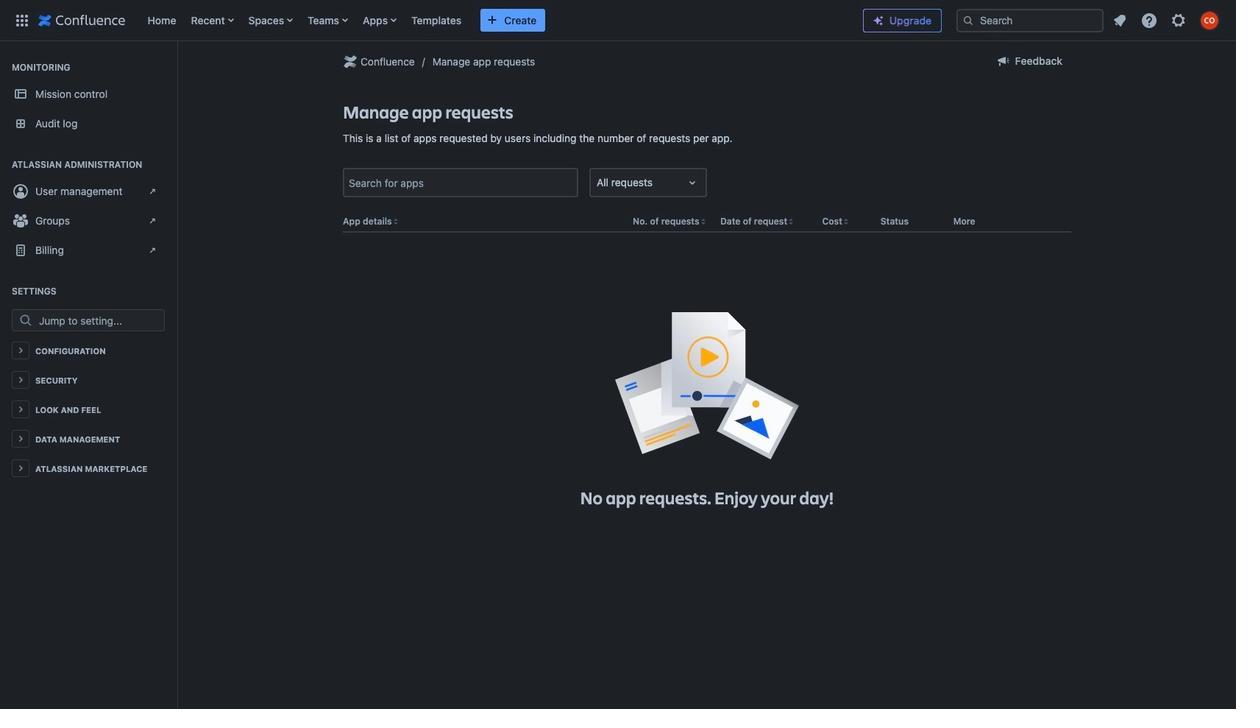 Task type: describe. For each thing, give the bounding box(es) containing it.
Settings Search field
[[35, 310, 164, 331]]

list for appswitcher icon at the left of the page
[[140, 0, 852, 41]]

Search field
[[957, 8, 1104, 32]]

Search for requested apps field
[[345, 170, 577, 196]]

global element
[[9, 0, 852, 41]]

appswitcher icon image
[[13, 11, 31, 29]]

list for "premium" image
[[1107, 7, 1228, 33]]



Task type: vqa. For each thing, say whether or not it's contained in the screenshot.
text field
yes



Task type: locate. For each thing, give the bounding box(es) containing it.
notification icon image
[[1112, 11, 1129, 29]]

banner
[[0, 0, 1237, 44]]

confluence image
[[38, 11, 126, 29], [38, 11, 126, 29]]

1 horizontal spatial list
[[1107, 7, 1228, 33]]

list
[[140, 0, 852, 41], [1107, 7, 1228, 33]]

help icon image
[[1141, 11, 1159, 29]]

None text field
[[597, 175, 600, 190]]

collapse sidebar image
[[161, 49, 193, 78]]

settings icon image
[[1171, 11, 1188, 29]]

search image
[[963, 14, 975, 26]]

open image
[[684, 174, 702, 192]]

None search field
[[957, 8, 1104, 32]]

context icon image
[[342, 53, 359, 71], [342, 53, 359, 71]]

0 horizontal spatial list
[[140, 0, 852, 41]]

premium image
[[873, 15, 885, 27]]



